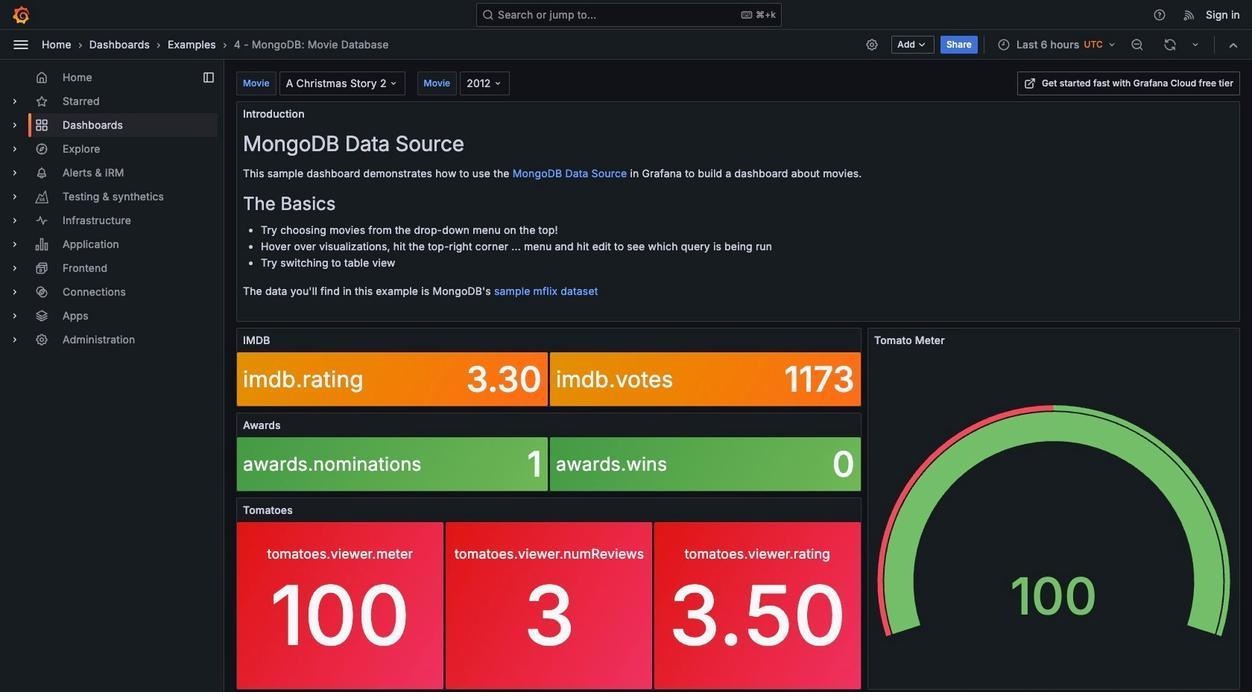 Task type: locate. For each thing, give the bounding box(es) containing it.
expand section administration image
[[9, 334, 21, 346]]

expand section explore image
[[9, 143, 21, 155]]

expand section frontend image
[[9, 262, 21, 274]]

expand section apps image
[[9, 310, 21, 322]]

expand section alerts & irm image
[[9, 167, 21, 179]]

refresh dashboard image
[[1164, 38, 1177, 51]]

grafana image
[[12, 6, 30, 23]]

navigation element
[[0, 60, 224, 364]]



Task type: describe. For each thing, give the bounding box(es) containing it.
undock menu image
[[203, 72, 215, 84]]

help image
[[1153, 8, 1167, 21]]

expand section application image
[[9, 239, 21, 251]]

dashboard settings image
[[866, 38, 879, 51]]

close menu image
[[12, 35, 30, 53]]

expand section connections image
[[9, 286, 21, 298]]

expand section testing & synthetics image
[[9, 191, 21, 203]]

news image
[[1183, 8, 1197, 21]]

expand section infrastructure image
[[9, 215, 21, 227]]

expand section dashboards image
[[9, 119, 21, 131]]

zoom out time range image
[[1131, 38, 1144, 51]]

auto refresh turned off. choose refresh time interval image
[[1190, 38, 1202, 50]]

expand section starred image
[[9, 95, 21, 107]]



